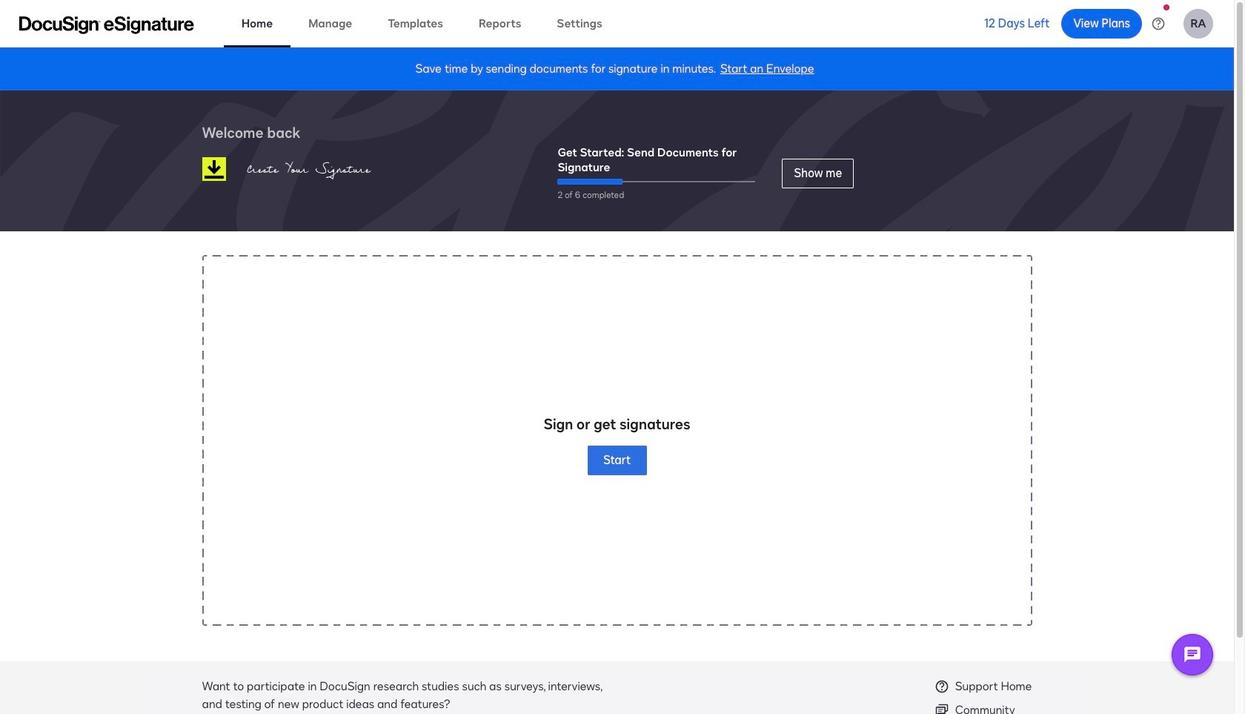 Task type: vqa. For each thing, say whether or not it's contained in the screenshot.
first MM/DD/YYYY 'Text Box'
no



Task type: describe. For each thing, give the bounding box(es) containing it.
docusignlogo image
[[202, 157, 226, 181]]



Task type: locate. For each thing, give the bounding box(es) containing it.
docusign esignature image
[[19, 16, 194, 34]]



